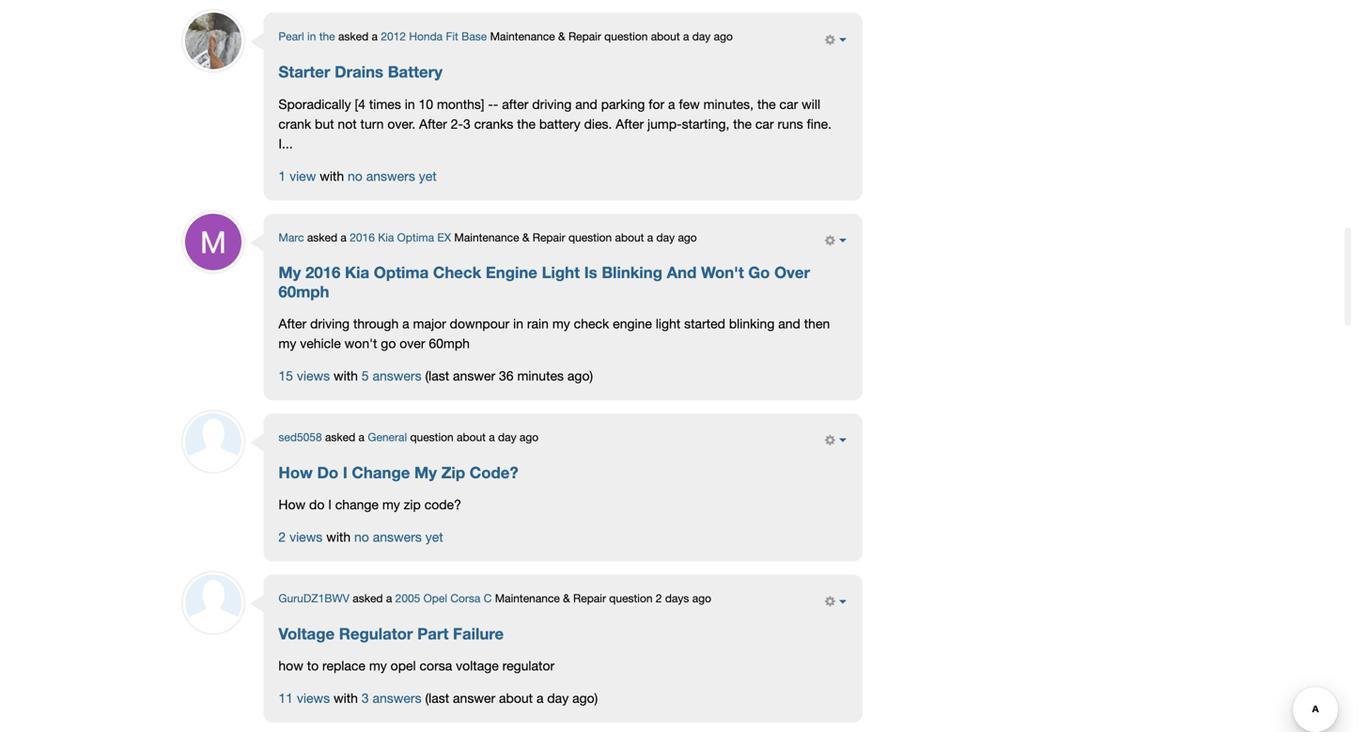 Task type: vqa. For each thing, say whether or not it's contained in the screenshot.
$450's $12,782
no



Task type: describe. For each thing, give the bounding box(es) containing it.
ex
[[437, 231, 451, 244]]

times
[[369, 96, 401, 112]]

ago up the and at the top of the page
[[678, 231, 697, 244]]

my up the 15
[[279, 336, 296, 351]]

corsa
[[420, 658, 452, 673]]

0 vertical spatial maintenance
[[490, 30, 555, 43]]

5
[[362, 368, 369, 383]]

over
[[775, 263, 810, 282]]

how for how do i change my zip code?
[[279, 497, 306, 512]]

voltage regulator part failure link
[[279, 624, 504, 643]]

day down regulator
[[547, 690, 569, 706]]

asked for regulator
[[353, 592, 383, 605]]

my right rain at the left of the page
[[553, 316, 570, 331]]

how
[[279, 658, 303, 673]]

marc
[[279, 231, 304, 244]]

the right the minutes,
[[758, 96, 776, 112]]

turn
[[360, 116, 384, 131]]

blinking
[[729, 316, 775, 331]]

11
[[279, 690, 293, 706]]

2005 opel corsa c link
[[395, 592, 492, 605]]

dies.
[[584, 116, 612, 131]]

starter drains battery
[[279, 62, 443, 81]]

question up parking
[[605, 30, 648, 43]]

0 horizontal spatial 3
[[362, 690, 369, 706]]

opel
[[424, 592, 447, 605]]

base
[[462, 30, 487, 43]]

and
[[667, 263, 697, 282]]

part
[[417, 624, 449, 643]]

0 vertical spatial optima
[[397, 231, 434, 244]]

minutes,
[[704, 96, 754, 112]]

yet for how do i change my zip code?
[[426, 529, 443, 545]]

replace
[[322, 658, 366, 673]]

check
[[574, 316, 609, 331]]

starting,
[[682, 116, 730, 131]]

and inside after driving through a major downpour in rain my check engine light started  blinking and then my vehicle won't go over 60mph
[[778, 316, 801, 331]]

& for failure
[[563, 592, 570, 605]]

my inside how do i change my zip code? link
[[415, 463, 437, 482]]

ago up the minutes,
[[714, 30, 733, 43]]

voltage
[[456, 658, 499, 673]]

day up the and at the top of the page
[[657, 231, 675, 244]]

repair for failure
[[573, 592, 606, 605]]

views for voltage regulator part failure
[[297, 690, 330, 706]]

general link
[[368, 430, 407, 444]]

c
[[484, 592, 492, 605]]

5 answers link
[[362, 368, 422, 383]]

no for do
[[354, 529, 369, 545]]

my 2016 kia optima check engine light is blinking and won't go over 60mph link
[[279, 263, 848, 301]]

code?
[[470, 463, 519, 482]]

driving inside after driving through a major downpour in rain my check engine light started  blinking and then my vehicle won't go over 60mph
[[310, 316, 350, 331]]

1 vertical spatial ago)
[[572, 690, 598, 706]]

in inside sporadically [4 times in 10 months] -- after driving and parking for a few  minutes, the car will crank but not turn over. after 2-3 cranks the battery dies.  after jump-starting, the car runs fine. i...
[[405, 96, 415, 112]]

vehicle
[[300, 336, 341, 351]]

0 vertical spatial 2
[[279, 529, 286, 545]]

honda
[[409, 30, 443, 43]]

pearl in the link
[[279, 30, 335, 43]]

(last for optima
[[425, 368, 449, 383]]

2-
[[451, 116, 463, 131]]

1 view with no answers yet
[[279, 168, 437, 184]]

cranks
[[474, 116, 514, 131]]

1 view link
[[279, 168, 316, 184]]

11 views link
[[279, 690, 330, 706]]

starter drains battery link
[[279, 62, 443, 81]]

1 horizontal spatial 2
[[656, 592, 662, 605]]

sed5058 link
[[279, 430, 322, 444]]

36
[[499, 368, 514, 383]]

1 horizontal spatial after
[[419, 116, 447, 131]]

question left days at the bottom of page
[[609, 592, 653, 605]]

light
[[542, 263, 580, 282]]

15
[[279, 368, 293, 383]]

opel
[[391, 658, 416, 673]]

2 views with no answers yet
[[279, 529, 443, 545]]

15 views with 5 answers (last answer 36 minutes ago)
[[279, 368, 593, 383]]

blinking
[[602, 263, 663, 282]]

the right pearl
[[319, 30, 335, 43]]

how do i change my zip code? link
[[279, 463, 519, 482]]

through
[[353, 316, 399, 331]]

how to replace my opel corsa voltage regulator
[[279, 658, 555, 673]]

question up zip
[[410, 430, 454, 444]]

my 2016 kia optima check engine light is blinking and won't go over 60mph
[[279, 263, 810, 301]]

a left 2012
[[372, 30, 378, 43]]

do
[[317, 463, 339, 482]]

corsa
[[451, 592, 481, 605]]

go
[[749, 263, 770, 282]]

answers for 15 views with 5 answers (last answer 36 minutes ago)
[[373, 368, 422, 383]]

engine
[[613, 316, 652, 331]]

a up "few"
[[683, 30, 689, 43]]

(last for failure
[[425, 690, 449, 706]]

asked for do
[[325, 430, 355, 444]]

no answers yet link for i
[[354, 529, 443, 545]]

do
[[309, 497, 325, 512]]

not
[[338, 116, 357, 131]]

won't
[[701, 263, 744, 282]]

general
[[368, 430, 407, 444]]

15 views link
[[279, 368, 330, 383]]

a inside after driving through a major downpour in rain my check engine light started  blinking and then my vehicle won't go over 60mph
[[402, 316, 409, 331]]

parking
[[601, 96, 645, 112]]

after driving through a major downpour in rain my check engine light started  blinking and then my vehicle won't go over 60mph
[[279, 316, 830, 351]]

3 inside sporadically [4 times in 10 months] -- after driving and parking for a few  minutes, the car will crank but not turn over. after 2-3 cranks the battery dies.  after jump-starting, the car runs fine. i...
[[463, 116, 471, 131]]

with for 15
[[334, 368, 358, 383]]

after inside after driving through a major downpour in rain my check engine light started  blinking and then my vehicle won't go over 60mph
[[279, 316, 307, 331]]

rain
[[527, 316, 549, 331]]

marc asked a 2016 kia optima ex maintenance & repair             question             about a day ago
[[279, 231, 697, 244]]

view
[[290, 168, 316, 184]]

gurudz1bwv asked a 2005 opel corsa c maintenance & repair             question             2 days ago
[[279, 592, 712, 605]]

repair for optima
[[533, 231, 565, 244]]

no for drains
[[348, 168, 363, 184]]

0 vertical spatial &
[[558, 30, 565, 43]]

my left opel
[[369, 658, 387, 673]]

crank
[[279, 116, 311, 131]]

check
[[433, 263, 481, 282]]

60mph inside my 2016 kia optima check engine light is blinking and won't go over 60mph
[[279, 282, 329, 301]]

2005
[[395, 592, 420, 605]]

voltage
[[279, 624, 335, 643]]

regulator
[[503, 658, 555, 673]]

maintenance for failure
[[495, 592, 560, 605]]

voltage regulator part failure
[[279, 624, 504, 643]]

no answers yet link for battery
[[348, 168, 437, 184]]



Task type: locate. For each thing, give the bounding box(es) containing it.
1 vertical spatial 3
[[362, 690, 369, 706]]

after
[[419, 116, 447, 131], [616, 116, 644, 131], [279, 316, 307, 331]]

& for optima
[[522, 231, 530, 244]]

0 horizontal spatial 2
[[279, 529, 286, 545]]

with left 5 at the bottom left of page
[[334, 368, 358, 383]]

sporadically [4 times in 10 months] -- after driving and parking for a few  minutes, the car will crank but not turn over. after 2-3 cranks the battery dies.  after jump-starting, the car runs fine. i...
[[279, 96, 832, 151]]

0 horizontal spatial i
[[328, 497, 332, 512]]

3 answers link
[[362, 690, 422, 706]]

1 horizontal spatial i
[[343, 463, 348, 482]]

a up blinking
[[647, 231, 653, 244]]

2 vertical spatial &
[[563, 592, 570, 605]]

0 vertical spatial kia
[[378, 231, 394, 244]]

1 vertical spatial 2016
[[305, 263, 341, 282]]

answers for 11 views with 3 answers (last answer about a day ago)
[[373, 690, 422, 706]]

in inside after driving through a major downpour in rain my check engine light started  blinking and then my vehicle won't go over 60mph
[[513, 316, 524, 331]]

1 horizontal spatial and
[[778, 316, 801, 331]]

optima left ex
[[397, 231, 434, 244]]

0 vertical spatial 2016
[[350, 231, 375, 244]]

0 horizontal spatial driving
[[310, 316, 350, 331]]

1 horizontal spatial car
[[780, 96, 798, 112]]

downpour
[[450, 316, 510, 331]]

sporadically
[[279, 96, 351, 112]]

marc link
[[279, 231, 304, 244]]

yet for starter drains battery
[[419, 168, 437, 184]]

60mph
[[279, 282, 329, 301], [429, 336, 470, 351]]

i for change
[[343, 463, 348, 482]]

& up engine
[[522, 231, 530, 244]]

repair left days at the bottom of page
[[573, 592, 606, 605]]

in
[[307, 30, 316, 43], [405, 96, 415, 112], [513, 316, 524, 331]]

-
[[488, 96, 493, 112], [493, 96, 498, 112]]

2 answer from the top
[[453, 690, 495, 706]]

2 - from the left
[[493, 96, 498, 112]]

2 how from the top
[[279, 497, 306, 512]]

maintenance right base
[[490, 30, 555, 43]]

about up the for
[[651, 30, 680, 43]]

a down regulator
[[537, 690, 544, 706]]

0 horizontal spatial and
[[575, 96, 598, 112]]

how do i change my zip code?
[[279, 497, 461, 512]]

answer for optima
[[453, 368, 495, 383]]

1 horizontal spatial 3
[[463, 116, 471, 131]]

question up is
[[569, 231, 612, 244]]

2 vertical spatial maintenance
[[495, 592, 560, 605]]

0 vertical spatial driving
[[532, 96, 572, 112]]

change
[[335, 497, 379, 512]]

my inside my 2016 kia optima check engine light is blinking and won't go over 60mph
[[279, 263, 301, 282]]

answer down voltage
[[453, 690, 495, 706]]

kia inside my 2016 kia optima check engine light is blinking and won't go over 60mph
[[345, 263, 370, 282]]

maintenance
[[490, 30, 555, 43], [454, 231, 519, 244], [495, 592, 560, 605]]

2 vertical spatial in
[[513, 316, 524, 331]]

1 vertical spatial answer
[[453, 690, 495, 706]]

answers down over.
[[366, 168, 415, 184]]

2 horizontal spatial in
[[513, 316, 524, 331]]

after
[[502, 96, 529, 112]]

answers down opel
[[373, 690, 422, 706]]

minutes
[[517, 368, 564, 383]]

answers for 1 view with no answers yet
[[366, 168, 415, 184]]

gurudz1bwv
[[279, 592, 350, 605]]

no answers yet link down 'zip' at the bottom of the page
[[354, 529, 443, 545]]

runs
[[778, 116, 803, 131]]

asked up regulator
[[353, 592, 383, 605]]

0 horizontal spatial 2016
[[305, 263, 341, 282]]

0 horizontal spatial car
[[756, 116, 774, 131]]

driving up battery
[[532, 96, 572, 112]]

1 vertical spatial yet
[[426, 529, 443, 545]]

yet up 2016 kia optima ex link
[[419, 168, 437, 184]]

maintenance right ex
[[454, 231, 519, 244]]

0 vertical spatial ago)
[[568, 368, 593, 383]]

about up zip
[[457, 430, 486, 444]]

fit
[[446, 30, 458, 43]]

2 horizontal spatial after
[[616, 116, 644, 131]]

no down change
[[354, 529, 369, 545]]

0 vertical spatial repair
[[569, 30, 601, 43]]

no answers yet link
[[348, 168, 437, 184], [354, 529, 443, 545]]

1 vertical spatial i
[[328, 497, 332, 512]]

drains
[[335, 62, 384, 81]]

and up dies. at top left
[[575, 96, 598, 112]]

a right marc link
[[341, 231, 347, 244]]

car left runs
[[756, 116, 774, 131]]

0 vertical spatial my
[[279, 263, 301, 282]]

started
[[684, 316, 726, 331]]

won't
[[345, 336, 377, 351]]

1 vertical spatial &
[[522, 231, 530, 244]]

failure
[[453, 624, 504, 643]]

0 vertical spatial i
[[343, 463, 348, 482]]

- left the after
[[493, 96, 498, 112]]

a
[[372, 30, 378, 43], [683, 30, 689, 43], [668, 96, 675, 112], [341, 231, 347, 244], [647, 231, 653, 244], [402, 316, 409, 331], [359, 430, 365, 444], [489, 430, 495, 444], [386, 592, 392, 605], [537, 690, 544, 706]]

0 vertical spatial answer
[[453, 368, 495, 383]]

1 vertical spatial my
[[415, 463, 437, 482]]

1 vertical spatial 2
[[656, 592, 662, 605]]

how do i change my zip code?
[[279, 463, 519, 482]]

2 vertical spatial views
[[297, 690, 330, 706]]

car up runs
[[780, 96, 798, 112]]

and left then
[[778, 316, 801, 331]]

driving
[[532, 96, 572, 112], [310, 316, 350, 331]]

[4
[[355, 96, 366, 112]]

after up vehicle
[[279, 316, 307, 331]]

in left rain at the left of the page
[[513, 316, 524, 331]]

0 vertical spatial how
[[279, 463, 313, 482]]

maintenance right c on the left bottom
[[495, 592, 560, 605]]

no right view on the left top
[[348, 168, 363, 184]]

the
[[319, 30, 335, 43], [758, 96, 776, 112], [517, 116, 536, 131], [733, 116, 752, 131]]

answers for 2 views with no answers yet
[[373, 529, 422, 545]]

1 horizontal spatial in
[[405, 96, 415, 112]]

3
[[463, 116, 471, 131], [362, 690, 369, 706]]

1 vertical spatial no
[[354, 529, 369, 545]]

driving up vehicle
[[310, 316, 350, 331]]

2016 down 1 view with no answers yet
[[350, 231, 375, 244]]

0 horizontal spatial after
[[279, 316, 307, 331]]

& right c on the left bottom
[[563, 592, 570, 605]]

2016 inside my 2016 kia optima check engine light is blinking and won't go over 60mph
[[305, 263, 341, 282]]

1 horizontal spatial kia
[[378, 231, 394, 244]]

answer left 36
[[453, 368, 495, 383]]

& up battery
[[558, 30, 565, 43]]

kia
[[378, 231, 394, 244], [345, 263, 370, 282]]

1 vertical spatial car
[[756, 116, 774, 131]]

i
[[343, 463, 348, 482], [328, 497, 332, 512]]

asked for 2016
[[307, 231, 338, 244]]

0 vertical spatial no answers yet link
[[348, 168, 437, 184]]

over.
[[388, 116, 416, 131]]

2 vertical spatial repair
[[573, 592, 606, 605]]

2012
[[381, 30, 406, 43]]

2 up gurudz1bwv link
[[279, 529, 286, 545]]

1 horizontal spatial 2016
[[350, 231, 375, 244]]

with right view on the left top
[[320, 168, 344, 184]]

0 vertical spatial 60mph
[[279, 282, 329, 301]]

day up "few"
[[692, 30, 711, 43]]

pearl
[[279, 30, 304, 43]]

repair up parking
[[569, 30, 601, 43]]

0 horizontal spatial my
[[279, 263, 301, 282]]

to
[[307, 658, 319, 673]]

ago down the minutes
[[520, 430, 539, 444]]

0 vertical spatial car
[[780, 96, 798, 112]]

day up code?
[[498, 430, 517, 444]]

the down the minutes,
[[733, 116, 752, 131]]

zip
[[441, 463, 465, 482]]

a inside sporadically [4 times in 10 months] -- after driving and parking for a few  minutes, the car will crank but not turn over. after 2-3 cranks the battery dies.  after jump-starting, the car runs fine. i...
[[668, 96, 675, 112]]

1 answer from the top
[[453, 368, 495, 383]]

- up cranks
[[488, 96, 493, 112]]

in right pearl
[[307, 30, 316, 43]]

0 vertical spatial (last
[[425, 368, 449, 383]]

0 vertical spatial yet
[[419, 168, 437, 184]]

my left 'zip' at the bottom of the page
[[382, 497, 400, 512]]

the down the after
[[517, 116, 536, 131]]

0 vertical spatial views
[[297, 368, 330, 383]]

1 vertical spatial 60mph
[[429, 336, 470, 351]]

answers down 'zip' at the bottom of the page
[[373, 529, 422, 545]]

answer for failure
[[453, 690, 495, 706]]

0 horizontal spatial in
[[307, 30, 316, 43]]

i for change
[[328, 497, 332, 512]]

day
[[692, 30, 711, 43], [657, 231, 675, 244], [498, 430, 517, 444], [547, 690, 569, 706]]

answers right 5 at the bottom left of page
[[373, 368, 422, 383]]

major
[[413, 316, 446, 331]]

months]
[[437, 96, 485, 112]]

(last down over
[[425, 368, 449, 383]]

asked right marc link
[[307, 231, 338, 244]]

views right 11
[[297, 690, 330, 706]]

1 how from the top
[[279, 463, 313, 482]]

about up blinking
[[615, 231, 644, 244]]

after down 10
[[419, 116, 447, 131]]

how for how do i change my zip code?
[[279, 463, 313, 482]]

a right the for
[[668, 96, 675, 112]]

1 vertical spatial repair
[[533, 231, 565, 244]]

1 vertical spatial kia
[[345, 263, 370, 282]]

1 vertical spatial in
[[405, 96, 415, 112]]

optima inside my 2016 kia optima check engine light is blinking and won't go over 60mph
[[374, 263, 429, 282]]

2016 kia optima ex link
[[350, 231, 451, 244]]

0 horizontal spatial kia
[[345, 263, 370, 282]]

in left 10
[[405, 96, 415, 112]]

2
[[279, 529, 286, 545], [656, 592, 662, 605]]

asked up do
[[325, 430, 355, 444]]

views right the 15
[[297, 368, 330, 383]]

for
[[649, 96, 665, 112]]

but
[[315, 116, 334, 131]]

2016
[[350, 231, 375, 244], [305, 263, 341, 282]]

ago right days at the bottom of page
[[692, 592, 712, 605]]

gurudz1bwv link
[[279, 592, 350, 605]]

few
[[679, 96, 700, 112]]

sed5058
[[279, 430, 322, 444]]

driving inside sporadically [4 times in 10 months] -- after driving and parking for a few  minutes, the car will crank but not turn over. after 2-3 cranks the battery dies.  after jump-starting, the car runs fine. i...
[[532, 96, 572, 112]]

1 horizontal spatial 60mph
[[429, 336, 470, 351]]

my
[[279, 263, 301, 282], [415, 463, 437, 482]]

question
[[605, 30, 648, 43], [569, 231, 612, 244], [410, 430, 454, 444], [609, 592, 653, 605]]

battery
[[388, 62, 443, 81]]

my
[[553, 316, 570, 331], [279, 336, 296, 351], [382, 497, 400, 512], [369, 658, 387, 673]]

0 vertical spatial no
[[348, 168, 363, 184]]

0 vertical spatial 3
[[463, 116, 471, 131]]

asked up 'drains'
[[338, 30, 369, 43]]

60mph inside after driving through a major downpour in rain my check engine light started  blinking and then my vehicle won't go over 60mph
[[429, 336, 470, 351]]

60mph down major
[[429, 336, 470, 351]]

and inside sporadically [4 times in 10 months] -- after driving and parking for a few  minutes, the car will crank but not turn over. after 2-3 cranks the battery dies.  after jump-starting, the car runs fine. i...
[[575, 96, 598, 112]]

10
[[419, 96, 433, 112]]

kia left ex
[[378, 231, 394, 244]]

1 vertical spatial (last
[[425, 690, 449, 706]]

2 (last from the top
[[425, 690, 449, 706]]

with down change
[[326, 529, 351, 545]]

1 vertical spatial views
[[290, 529, 323, 545]]

1 vertical spatial how
[[279, 497, 306, 512]]

my left zip
[[415, 463, 437, 482]]

1 (last from the top
[[425, 368, 449, 383]]

2 left days at the bottom of page
[[656, 592, 662, 605]]

1 horizontal spatial driving
[[532, 96, 572, 112]]

yet
[[419, 168, 437, 184], [426, 529, 443, 545]]

1 vertical spatial maintenance
[[454, 231, 519, 244]]

0 vertical spatial in
[[307, 30, 316, 43]]

views for my 2016 kia optima check engine light is blinking and won't go over 60mph
[[297, 368, 330, 383]]

sed5058 asked a general question             about a day ago
[[279, 430, 539, 444]]

with for 2
[[326, 529, 351, 545]]

0 horizontal spatial 60mph
[[279, 282, 329, 301]]

i inside how do i change my zip code? link
[[343, 463, 348, 482]]

(last down corsa in the bottom of the page
[[425, 690, 449, 706]]

kia up through
[[345, 263, 370, 282]]

(last
[[425, 368, 449, 383], [425, 690, 449, 706]]

with for 1
[[320, 168, 344, 184]]

3 down months]
[[463, 116, 471, 131]]

with down replace
[[334, 690, 358, 706]]

1 vertical spatial no answers yet link
[[354, 529, 443, 545]]

is
[[584, 263, 597, 282]]

2 views link
[[279, 529, 323, 545]]

my down marc link
[[279, 263, 301, 282]]

a up code?
[[489, 430, 495, 444]]

2012 honda fit base link
[[381, 30, 487, 43]]

with for 11
[[334, 690, 358, 706]]

optima down 2016 kia optima ex link
[[374, 263, 429, 282]]

a left general
[[359, 430, 365, 444]]

then
[[804, 316, 830, 331]]

a up over
[[402, 316, 409, 331]]

views down do
[[290, 529, 323, 545]]

answer
[[453, 368, 495, 383], [453, 690, 495, 706]]

2016 up vehicle
[[305, 263, 341, 282]]

1 vertical spatial optima
[[374, 263, 429, 282]]

3 down replace
[[362, 690, 369, 706]]

0 vertical spatial and
[[575, 96, 598, 112]]

repair up light
[[533, 231, 565, 244]]

about down regulator
[[499, 690, 533, 706]]

1 vertical spatial and
[[778, 316, 801, 331]]

1 horizontal spatial my
[[415, 463, 437, 482]]

days
[[665, 592, 689, 605]]

yet down code?
[[426, 529, 443, 545]]

ago)
[[568, 368, 593, 383], [572, 690, 598, 706]]

change
[[352, 463, 410, 482]]

fine.
[[807, 116, 832, 131]]

1 - from the left
[[488, 96, 493, 112]]

no answers yet link down over.
[[348, 168, 437, 184]]

after down parking
[[616, 116, 644, 131]]

60mph up vehicle
[[279, 282, 329, 301]]

a left 2005
[[386, 592, 392, 605]]

1 vertical spatial driving
[[310, 316, 350, 331]]

maintenance for optima
[[454, 231, 519, 244]]

engine
[[486, 263, 538, 282]]

starter
[[279, 62, 330, 81]]



